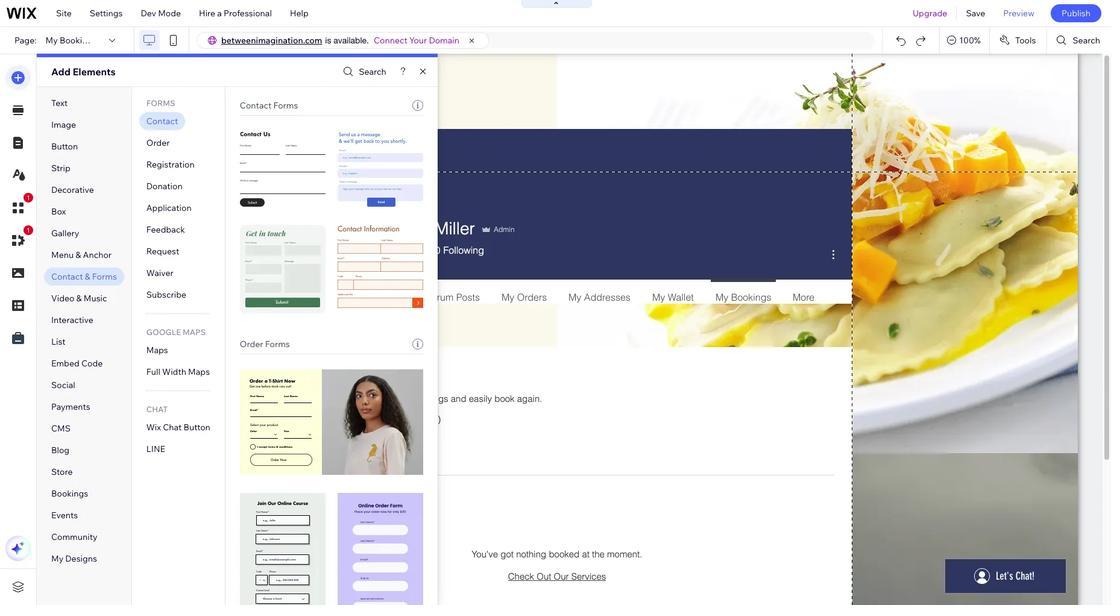 Task type: describe. For each thing, give the bounding box(es) containing it.
0 vertical spatial bookings
[[60, 35, 97, 46]]

upgrade
[[913, 8, 948, 19]]

1 horizontal spatial button
[[184, 422, 210, 433]]

blog
[[51, 445, 69, 456]]

anchor
[[83, 250, 112, 261]]

1 for second 1 button
[[27, 227, 30, 234]]

add elements
[[51, 66, 116, 78]]

dev mode
[[141, 8, 181, 19]]

waiver
[[146, 268, 174, 279]]

100% button
[[941, 27, 990, 54]]

help
[[290, 8, 309, 19]]

designs
[[65, 554, 97, 565]]

order for order
[[146, 138, 170, 148]]

1 1 button from the top
[[5, 193, 33, 221]]

contact for contact
[[146, 116, 178, 127]]

line
[[146, 444, 165, 455]]

wix chat button
[[146, 422, 210, 433]]

elements
[[73, 66, 116, 78]]

image
[[51, 119, 76, 130]]

order forms
[[240, 339, 290, 350]]

1 for first 1 button from the top
[[27, 194, 30, 202]]

1 vertical spatial maps
[[146, 345, 168, 356]]

0 horizontal spatial search
[[359, 66, 387, 77]]

contact for contact & forms
[[51, 271, 83, 282]]

connect
[[374, 35, 408, 46]]

& for contact
[[85, 271, 90, 282]]

width
[[162, 367, 186, 378]]

full width maps
[[146, 367, 210, 378]]

0 horizontal spatial search button
[[340, 63, 387, 81]]

request
[[146, 246, 179, 257]]

tools
[[1016, 35, 1037, 46]]

add
[[51, 66, 71, 78]]

professional
[[224, 8, 272, 19]]

save button
[[958, 0, 995, 27]]

payments
[[51, 402, 90, 413]]

domain
[[429, 35, 460, 46]]

subscribe
[[146, 290, 186, 300]]

contact & forms
[[51, 271, 117, 282]]

menu & anchor
[[51, 250, 112, 261]]

betweenimagination.com
[[221, 35, 322, 46]]

preview
[[1004, 8, 1035, 19]]

your
[[410, 35, 427, 46]]

0 horizontal spatial button
[[51, 141, 78, 152]]

available.
[[334, 36, 369, 45]]

my for my designs
[[51, 554, 63, 565]]

my designs
[[51, 554, 97, 565]]

cms
[[51, 424, 71, 434]]



Task type: vqa. For each thing, say whether or not it's contained in the screenshot.
the top Results
no



Task type: locate. For each thing, give the bounding box(es) containing it.
0 vertical spatial contact
[[240, 100, 272, 111]]

1 horizontal spatial order
[[240, 339, 263, 350]]

0 vertical spatial button
[[51, 141, 78, 152]]

settings
[[90, 8, 123, 19]]

is
[[325, 36, 331, 45]]

chat up wix
[[146, 405, 168, 414]]

community
[[51, 532, 97, 543]]

registration
[[146, 159, 195, 170]]

search button
[[1048, 27, 1112, 54], [340, 63, 387, 81]]

0 vertical spatial &
[[76, 250, 81, 261]]

my left designs
[[51, 554, 63, 565]]

0 vertical spatial 1 button
[[5, 193, 33, 221]]

0 vertical spatial order
[[146, 138, 170, 148]]

1 vertical spatial 1 button
[[5, 226, 33, 253]]

google maps
[[146, 328, 206, 337]]

decorative
[[51, 185, 94, 195]]

code
[[81, 358, 103, 369]]

music
[[84, 293, 107, 304]]

video & music
[[51, 293, 107, 304]]

contact forms
[[240, 100, 298, 111]]

dev
[[141, 8, 156, 19]]

1 vertical spatial order
[[240, 339, 263, 350]]

hire a professional
[[199, 8, 272, 19]]

2 vertical spatial &
[[76, 293, 82, 304]]

interactive
[[51, 315, 93, 326]]

1 horizontal spatial contact
[[146, 116, 178, 127]]

maps down google
[[146, 345, 168, 356]]

button
[[51, 141, 78, 152], [184, 422, 210, 433]]

1 button left box
[[5, 193, 33, 221]]

site
[[56, 8, 72, 19]]

full
[[146, 367, 160, 378]]

& for video
[[76, 293, 82, 304]]

search
[[1074, 35, 1101, 46], [359, 66, 387, 77]]

& down menu & anchor
[[85, 271, 90, 282]]

2 vertical spatial maps
[[188, 367, 210, 378]]

1 button
[[5, 193, 33, 221], [5, 226, 33, 253]]

order for order forms
[[240, 339, 263, 350]]

strip
[[51, 163, 70, 174]]

0 vertical spatial my
[[46, 35, 58, 46]]

button down the image
[[51, 141, 78, 152]]

my
[[46, 35, 58, 46], [51, 554, 63, 565]]

social
[[51, 380, 75, 391]]

bookings down site
[[60, 35, 97, 46]]

contact
[[240, 100, 272, 111], [146, 116, 178, 127], [51, 271, 83, 282]]

application
[[146, 203, 192, 214]]

& right video
[[76, 293, 82, 304]]

my for my bookings
[[46, 35, 58, 46]]

1 left decorative
[[27, 194, 30, 202]]

embed
[[51, 358, 79, 369]]

feedback
[[146, 224, 185, 235]]

my down site
[[46, 35, 58, 46]]

tools button
[[991, 27, 1048, 54]]

1 button left menu
[[5, 226, 33, 253]]

1 vertical spatial button
[[184, 422, 210, 433]]

chat right wix
[[163, 422, 182, 433]]

hire
[[199, 8, 215, 19]]

1 vertical spatial search button
[[340, 63, 387, 81]]

0 vertical spatial chat
[[146, 405, 168, 414]]

maps right google
[[183, 328, 206, 337]]

0 vertical spatial search
[[1074, 35, 1101, 46]]

search down 'connect'
[[359, 66, 387, 77]]

&
[[76, 250, 81, 261], [85, 271, 90, 282], [76, 293, 82, 304]]

1 horizontal spatial search
[[1074, 35, 1101, 46]]

bookings
[[60, 35, 97, 46], [51, 489, 88, 500]]

& for menu
[[76, 250, 81, 261]]

search button down publish
[[1048, 27, 1112, 54]]

forms
[[146, 98, 175, 108], [274, 100, 298, 111], [92, 271, 117, 282], [265, 339, 290, 350]]

my bookings
[[46, 35, 97, 46]]

1 vertical spatial chat
[[163, 422, 182, 433]]

1 left gallery at the left top of the page
[[27, 227, 30, 234]]

preview button
[[995, 0, 1044, 27]]

list
[[51, 337, 66, 348]]

mode
[[158, 8, 181, 19]]

0 vertical spatial search button
[[1048, 27, 1112, 54]]

2 vertical spatial contact
[[51, 271, 83, 282]]

store
[[51, 467, 73, 478]]

maps
[[183, 328, 206, 337], [146, 345, 168, 356], [188, 367, 210, 378]]

0 horizontal spatial contact
[[51, 271, 83, 282]]

save
[[967, 8, 986, 19]]

2 1 from the top
[[27, 227, 30, 234]]

google
[[146, 328, 181, 337]]

a
[[217, 8, 222, 19]]

publish button
[[1052, 4, 1102, 22]]

wix
[[146, 422, 161, 433]]

& right menu
[[76, 250, 81, 261]]

search down publish button
[[1074, 35, 1101, 46]]

text
[[51, 98, 68, 109]]

0 vertical spatial 1
[[27, 194, 30, 202]]

maps right width
[[188, 367, 210, 378]]

is available. connect your domain
[[325, 35, 460, 46]]

1
[[27, 194, 30, 202], [27, 227, 30, 234]]

1 vertical spatial search
[[359, 66, 387, 77]]

1 vertical spatial &
[[85, 271, 90, 282]]

embed code
[[51, 358, 103, 369]]

0 vertical spatial maps
[[183, 328, 206, 337]]

chat
[[146, 405, 168, 414], [163, 422, 182, 433]]

video
[[51, 293, 74, 304]]

order
[[146, 138, 170, 148], [240, 339, 263, 350]]

bookings up events
[[51, 489, 88, 500]]

gallery
[[51, 228, 79, 239]]

menu
[[51, 250, 74, 261]]

2 1 button from the top
[[5, 226, 33, 253]]

0 horizontal spatial order
[[146, 138, 170, 148]]

events
[[51, 510, 78, 521]]

box
[[51, 206, 66, 217]]

search button down 'available.'
[[340, 63, 387, 81]]

donation
[[146, 181, 183, 192]]

button right wix
[[184, 422, 210, 433]]

1 vertical spatial bookings
[[51, 489, 88, 500]]

1 1 from the top
[[27, 194, 30, 202]]

contact for contact forms
[[240, 100, 272, 111]]

publish
[[1062, 8, 1091, 19]]

1 horizontal spatial search button
[[1048, 27, 1112, 54]]

100%
[[960, 35, 982, 46]]

1 vertical spatial contact
[[146, 116, 178, 127]]

1 vertical spatial 1
[[27, 227, 30, 234]]

1 vertical spatial my
[[51, 554, 63, 565]]

2 horizontal spatial contact
[[240, 100, 272, 111]]



